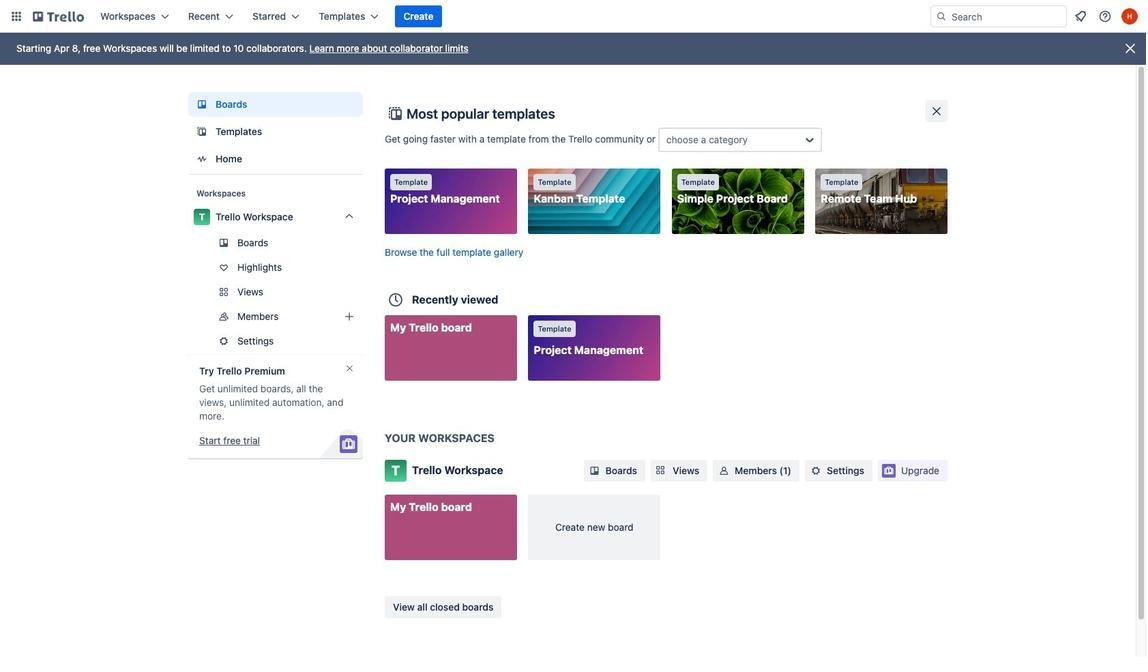 Task type: describe. For each thing, give the bounding box(es) containing it.
home image
[[194, 151, 210, 167]]

sm image
[[588, 464, 602, 478]]

template board image
[[194, 124, 210, 140]]

howard (howard38800628) image
[[1122, 8, 1138, 25]]

board image
[[194, 96, 210, 113]]

add image
[[341, 308, 358, 325]]

primary element
[[0, 0, 1147, 33]]

0 notifications image
[[1073, 8, 1089, 25]]

open information menu image
[[1099, 10, 1112, 23]]



Task type: locate. For each thing, give the bounding box(es) containing it.
0 horizontal spatial sm image
[[717, 464, 731, 478]]

1 sm image from the left
[[717, 464, 731, 478]]

back to home image
[[33, 5, 84, 27]]

Search field
[[947, 7, 1067, 26]]

1 horizontal spatial sm image
[[809, 464, 823, 478]]

2 sm image from the left
[[809, 464, 823, 478]]

search image
[[936, 11, 947, 22]]

sm image
[[717, 464, 731, 478], [809, 464, 823, 478]]



Task type: vqa. For each thing, say whether or not it's contained in the screenshot.
the right sm image
yes



